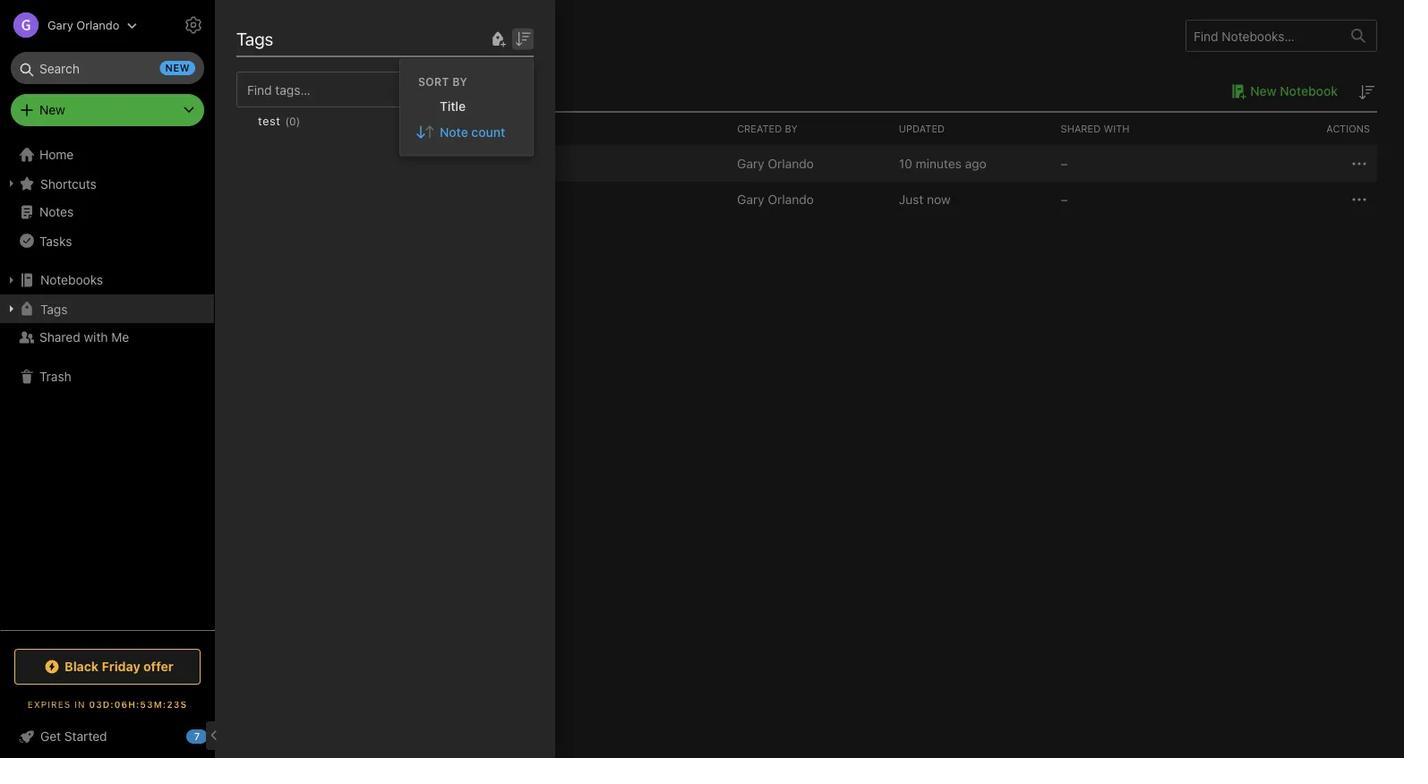 Task type: locate. For each thing, give the bounding box(es) containing it.
gary
[[47, 18, 73, 32], [737, 156, 765, 171], [737, 192, 765, 207]]

orlando up search "text field"
[[76, 18, 120, 32]]

2 for 2 notebooks
[[242, 83, 250, 99]]

gary inside test row
[[737, 192, 765, 207]]

1 – from the top
[[1061, 156, 1068, 171]]

title link
[[400, 94, 533, 119]]

) down "note count" link on the left
[[398, 157, 403, 171]]

click to collapse image
[[208, 726, 222, 747]]

orlando for just now
[[768, 192, 814, 207]]

get
[[40, 730, 61, 744]]

– inside test row
[[1061, 192, 1068, 207]]

shared with me link
[[0, 323, 214, 352]]

gary inside first notebook row
[[737, 156, 765, 171]]

1 horizontal spatial notebooks
[[242, 25, 327, 46]]

row group
[[242, 146, 1378, 218]]

gary orlando inside first notebook row
[[737, 156, 814, 171]]

1 horizontal spatial tags
[[237, 28, 274, 49]]

tags button
[[0, 295, 214, 323]]

gary up search "text field"
[[47, 18, 73, 32]]

new search field
[[23, 52, 195, 84]]

trash link
[[0, 363, 214, 392]]

gary orlando up search "text field"
[[47, 18, 120, 32]]

2 down find tags… text box
[[391, 157, 398, 171]]

10
[[899, 156, 913, 171]]

gary orlando
[[47, 18, 120, 32], [737, 156, 814, 171], [737, 192, 814, 207]]

gary orlando inside the account field
[[47, 18, 120, 32]]

notebook
[[1281, 84, 1338, 99]]

0 vertical spatial tags
[[237, 28, 274, 49]]

orlando inside the account field
[[76, 18, 120, 32]]

) inside first notebook row
[[398, 157, 403, 171]]

row group containing gary orlando
[[242, 146, 1378, 218]]

just now
[[899, 192, 951, 207]]

1 vertical spatial tags
[[40, 302, 68, 316]]

1 horizontal spatial )
[[398, 157, 403, 171]]

Account field
[[0, 7, 137, 43]]

0 horizontal spatial new
[[39, 103, 65, 117]]

0 horizontal spatial )
[[296, 115, 300, 128]]

1 vertical spatial orlando
[[768, 156, 814, 171]]

tags up shared
[[40, 302, 68, 316]]

2 vertical spatial orlando
[[768, 192, 814, 207]]

orlando down by
[[768, 156, 814, 171]]

tree
[[0, 141, 215, 630]]

) inside test ( 0 )
[[296, 115, 300, 128]]

shortcuts
[[40, 176, 97, 191]]

7
[[194, 732, 200, 743]]

shared with button
[[1054, 113, 1216, 145]]

orlando inside test row
[[768, 192, 814, 207]]

0 horizontal spatial 2
[[242, 83, 250, 99]]

03d:06h:53m:23s
[[89, 700, 187, 710]]

gary for 10
[[737, 156, 765, 171]]

– inside first notebook row
[[1061, 156, 1068, 171]]

notebooks
[[242, 25, 327, 46], [40, 273, 103, 288]]

with
[[84, 330, 108, 345]]

0 horizontal spatial tags
[[40, 302, 68, 316]]

shortcuts button
[[0, 169, 214, 198]]

notebooks element
[[215, 0, 1405, 759]]

2 left notebooks
[[242, 83, 250, 99]]

new inside popup button
[[39, 103, 65, 117]]

2
[[242, 83, 250, 99], [391, 157, 398, 171]]

ago
[[965, 156, 987, 171]]

gary orlando inside test row
[[737, 192, 814, 207]]

new for new
[[39, 103, 65, 117]]

) right (
[[296, 115, 300, 128]]

0 vertical spatial 2
[[242, 83, 250, 99]]

1 vertical spatial gary orlando
[[737, 156, 814, 171]]

Sort field
[[512, 27, 534, 50]]

1 vertical spatial notebooks
[[40, 273, 103, 288]]

1 vertical spatial new
[[39, 103, 65, 117]]

tags inside button
[[40, 302, 68, 316]]

1 vertical spatial 2
[[391, 157, 398, 171]]

1 horizontal spatial 2
[[391, 157, 398, 171]]

new button
[[11, 94, 204, 126]]

new up home
[[39, 103, 65, 117]]

0 vertical spatial new
[[1251, 84, 1277, 99]]

notebooks link
[[0, 266, 214, 295]]

tags up "2 notebooks"
[[237, 28, 274, 49]]

minutes
[[916, 156, 962, 171]]

tags
[[237, 28, 274, 49], [40, 302, 68, 316]]

gary down created
[[737, 156, 765, 171]]

orlando down first notebook row
[[768, 192, 814, 207]]

–
[[1061, 156, 1068, 171], [1061, 192, 1068, 207]]

black friday offer button
[[14, 650, 201, 685]]

gary down first notebook row
[[737, 192, 765, 207]]

0 horizontal spatial notebooks
[[40, 273, 103, 288]]

1 vertical spatial gary
[[737, 156, 765, 171]]

0 vertical spatial gary
[[47, 18, 73, 32]]

created by
[[737, 123, 798, 135]]

2 – from the top
[[1061, 192, 1068, 207]]

0 vertical spatial gary orlando
[[47, 18, 120, 32]]

– for 10 minutes ago
[[1061, 156, 1068, 171]]

)
[[296, 115, 300, 128], [398, 157, 403, 171]]

0 vertical spatial orlando
[[76, 18, 120, 32]]

now
[[927, 192, 951, 207]]

notes
[[39, 205, 74, 219]]

row group inside the notebooks element
[[242, 146, 1378, 218]]

note
[[440, 125, 468, 139]]

gary orlando for 10
[[737, 156, 814, 171]]

started
[[64, 730, 107, 744]]

in
[[75, 700, 86, 710]]

0 vertical spatial –
[[1061, 156, 1068, 171]]

test ( 0 )
[[258, 114, 300, 128]]

1 vertical spatial –
[[1061, 192, 1068, 207]]

1 horizontal spatial new
[[1251, 84, 1277, 99]]

1 vertical spatial )
[[398, 157, 403, 171]]

new for new notebook
[[1251, 84, 1277, 99]]

gary orlando down first notebook row
[[737, 192, 814, 207]]

2 vertical spatial gary orlando
[[737, 192, 814, 207]]

Find tags… text field
[[237, 78, 512, 101]]

updated
[[899, 123, 945, 135]]

2 inside first notebook row
[[391, 157, 398, 171]]

orlando
[[76, 18, 120, 32], [768, 156, 814, 171], [768, 192, 814, 207]]

test row
[[242, 182, 1378, 218]]

notebooks up notebooks
[[242, 25, 327, 46]]

0 vertical spatial )
[[296, 115, 300, 128]]

notebooks down tasks
[[40, 273, 103, 288]]

actions
[[1327, 123, 1371, 135]]

0 vertical spatial notebooks
[[242, 25, 327, 46]]

count
[[472, 125, 505, 139]]

sort by
[[418, 76, 468, 88]]

black friday offer
[[65, 660, 174, 675]]

gary for just
[[737, 192, 765, 207]]

new left 'notebook'
[[1251, 84, 1277, 99]]

gary orlando down created by
[[737, 156, 814, 171]]

with
[[1104, 123, 1130, 135]]

orlando inside first notebook row
[[768, 156, 814, 171]]

new
[[1251, 84, 1277, 99], [39, 103, 65, 117]]

2 vertical spatial gary
[[737, 192, 765, 207]]

note count link
[[400, 119, 533, 145]]

new inside button
[[1251, 84, 1277, 99]]



Task type: vqa. For each thing, say whether or not it's contained in the screenshot.
the sort options image
yes



Task type: describe. For each thing, give the bounding box(es) containing it.
Find Notebooks… text field
[[1187, 21, 1341, 50]]

offer
[[143, 660, 174, 675]]

gary orlando for just
[[737, 192, 814, 207]]

notes link
[[0, 198, 214, 227]]

shared
[[1061, 123, 1101, 135]]

by
[[785, 123, 798, 135]]

expires in 03d:06h:53m:23s
[[28, 700, 187, 710]]

tasks button
[[0, 227, 214, 255]]

dropdown list menu
[[400, 94, 533, 145]]

just
[[899, 192, 924, 207]]

expires
[[28, 700, 71, 710]]

gary inside the account field
[[47, 18, 73, 32]]

new notebook
[[1251, 84, 1338, 99]]

shared
[[39, 330, 80, 345]]

Search text field
[[23, 52, 192, 84]]

0
[[289, 115, 296, 128]]

expand tags image
[[4, 302, 19, 316]]

title
[[440, 99, 466, 114]]

– for just now
[[1061, 192, 1068, 207]]

(
[[285, 115, 289, 128]]

first notebook row
[[242, 146, 1378, 182]]

created
[[737, 123, 782, 135]]

tasks
[[39, 234, 72, 248]]

2 )
[[391, 157, 403, 171]]

test
[[258, 114, 281, 128]]

updated button
[[892, 113, 1054, 145]]

by
[[453, 76, 468, 88]]

new notebook button
[[1226, 81, 1338, 102]]

me
[[111, 330, 129, 345]]

shared with me
[[39, 330, 129, 345]]

Help and Learning task checklist field
[[0, 723, 215, 752]]

sort options image
[[512, 28, 534, 50]]

orlando for 10 minutes ago
[[768, 156, 814, 171]]

10 minutes ago
[[899, 156, 987, 171]]

title button
[[242, 113, 730, 145]]

get started
[[40, 730, 107, 744]]

black
[[65, 660, 99, 675]]

shared with
[[1061, 123, 1130, 135]]

settings image
[[183, 14, 204, 36]]

home link
[[0, 141, 215, 169]]

title
[[249, 123, 276, 135]]

friday
[[102, 660, 140, 675]]

2 for 2 )
[[391, 157, 398, 171]]

sort
[[418, 76, 449, 88]]

notebooks inside 'link'
[[40, 273, 103, 288]]

created by button
[[730, 113, 892, 145]]

new
[[165, 62, 190, 74]]

actions button
[[1216, 113, 1378, 145]]

notebooks
[[253, 83, 320, 99]]

expand notebooks image
[[4, 273, 19, 288]]

note count
[[440, 125, 505, 139]]

2 notebooks
[[242, 83, 320, 99]]

create new tag image
[[487, 28, 509, 50]]

tree containing home
[[0, 141, 215, 630]]

trash
[[39, 370, 71, 384]]

home
[[39, 147, 74, 162]]



